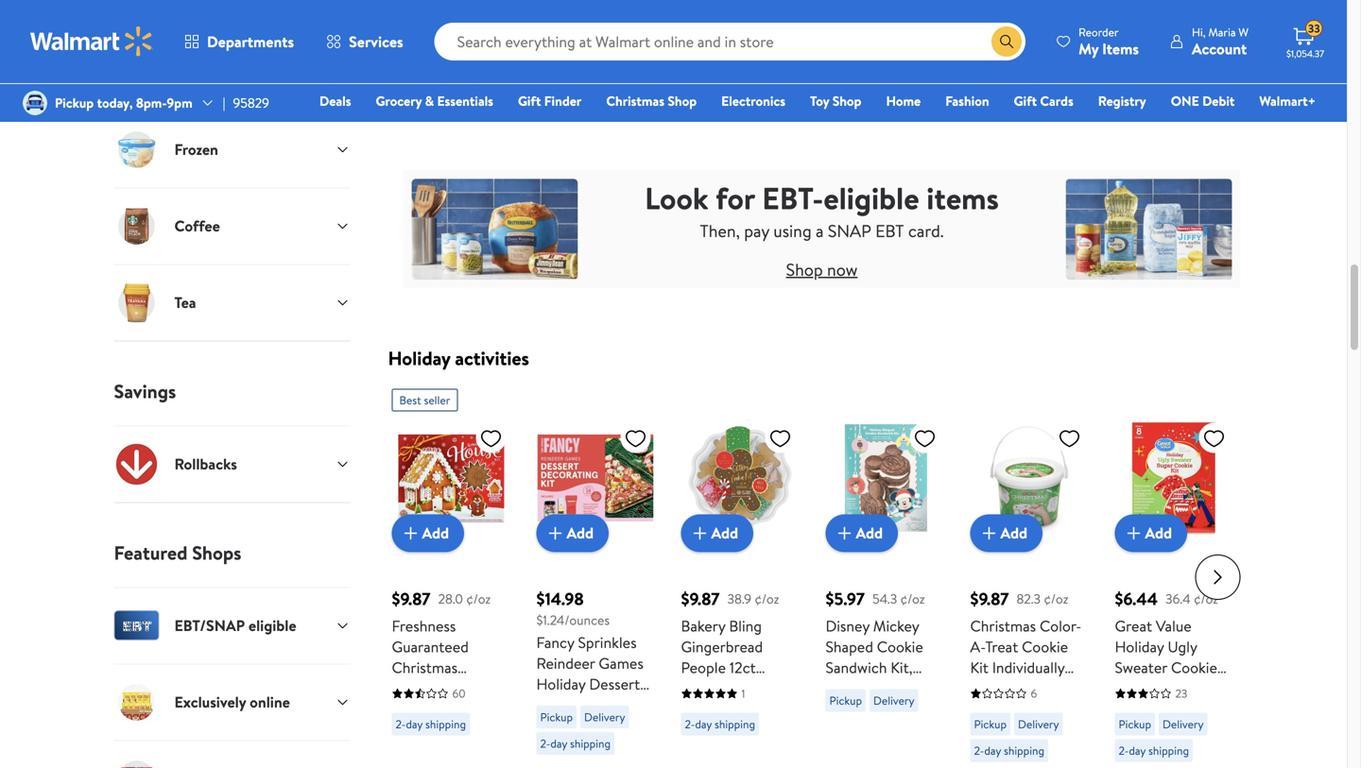 Task type: describe. For each thing, give the bounding box(es) containing it.
add to favorites list, great value holiday ugly sweater cookie kit mix, 17.68 oz image
[[1203, 427, 1226, 450]]

add for bakery bling gingerbread people 12ct cookie kit, 25.4oz
[[711, 523, 738, 544]]

activities
[[455, 345, 529, 371]]

rollbacks
[[174, 454, 237, 475]]

featured shops
[[114, 540, 241, 566]]

finder
[[544, 92, 582, 110]]

individually
[[992, 657, 1065, 678]]

product group containing $5.97
[[826, 381, 944, 768]]

online
[[250, 692, 290, 713]]

seller
[[424, 392, 450, 408]]

shops
[[192, 540, 241, 566]]

sweater
[[1115, 657, 1167, 678]]

2- down decorating at left bottom
[[540, 736, 550, 752]]

grocery
[[376, 92, 422, 110]]

best
[[399, 392, 421, 408]]

shipping down 60
[[425, 716, 466, 732]]

toy
[[810, 92, 829, 110]]

2- down people
[[685, 716, 695, 732]]

shop now for chill
[[1013, 74, 1069, 92]]

oz inside $6.44 36.4 ¢/oz great value holiday ugly sweater cookie kit mix, 17.68 oz
[[1202, 678, 1216, 699]]

list item containing beat the chill by bringing your tailgate faves inside.
[[970, 0, 1267, 112]]

shop now down snap
[[786, 258, 858, 282]]

pickup down mix,
[[1119, 716, 1151, 732]]

ebt
[[875, 219, 904, 243]]

kit, inside $9.87 28.0 ¢/oz freshness guaranteed christmas gingerbread house kit, 35.3 oz, 1 count
[[437, 699, 459, 720]]

cream.
[[528, 36, 567, 55]]

now for chill
[[1045, 74, 1069, 92]]

dessert
[[589, 674, 640, 695]]

debit
[[1202, 92, 1235, 110]]

add to favorites list, freshness guaranteed christmas gingerbread house kit, 35.3 oz, 1 count image
[[480, 427, 502, 450]]

from cocoa with flavored creamers to eggnog with whipped cream.
[[403, 16, 620, 55]]

delivery right makes
[[873, 693, 915, 709]]

| 95829
[[223, 94, 269, 112]]

60
[[452, 686, 466, 702]]

$1,054.37
[[1286, 47, 1324, 60]]

$14.98
[[536, 587, 584, 611]]

night
[[902, 16, 931, 35]]

list item containing from cocoa with flavored creamers to eggnog with whipped cream.
[[377, 0, 673, 112]]

featured
[[114, 540, 188, 566]]

36.4
[[1165, 590, 1191, 608]]

gift for gift finder
[[518, 92, 541, 110]]

all
[[700, 16, 715, 35]]

by
[[1075, 16, 1088, 35]]

17.68
[[1168, 678, 1198, 699]]

3 product group from the left
[[681, 381, 799, 768]]

great
[[1115, 616, 1152, 636]]

freshness guaranteed christmas gingerbread house kit, 35.3 oz, 1 count image
[[392, 419, 510, 537]]

pickup down sandwich
[[829, 693, 862, 709]]

8pm-
[[136, 94, 167, 112]]

value
[[1156, 616, 1192, 636]]

my
[[1079, 38, 1099, 59]]

your
[[1142, 16, 1167, 35]]

home link
[[878, 91, 929, 111]]

54.3
[[872, 590, 897, 608]]

82.3
[[1017, 590, 1041, 608]]

for inside look for ebt-eligible items then, pay using a snap ebt card.
[[716, 177, 755, 219]]

pickup down reindeer
[[540, 709, 573, 725]]

0 horizontal spatial holiday
[[388, 345, 450, 371]]

add button for bakery bling gingerbread people 12ct cookie kit, 25.4oz
[[681, 514, 753, 552]]

coffee
[[174, 216, 220, 236]]

add for fancy sprinkles reindeer games holiday dessert decorating kit, 12.1 oz
[[567, 523, 594, 544]]

bakery
[[681, 616, 725, 636]]

now down snap
[[827, 258, 858, 282]]

frozen button
[[114, 111, 350, 187]]

pay
[[744, 219, 769, 243]]

hi, maria w account
[[1192, 24, 1249, 59]]

frozen
[[174, 139, 218, 160]]

delivery down dessert
[[584, 709, 625, 725]]

2- down the wrapped
[[974, 743, 984, 759]]

$1.24/ounces
[[536, 611, 610, 629]]

$9.87 for christmas
[[970, 587, 1009, 611]]

2-day shipping down decorating at left bottom
[[540, 736, 611, 752]]

look
[[645, 177, 708, 219]]

6 add from the left
[[1145, 523, 1172, 544]]

christmas inside $9.87 28.0 ¢/oz freshness guaranteed christmas gingerbread house kit, 35.3 oz, 1 count
[[392, 657, 458, 678]]

pickup down the wrapped
[[974, 716, 1007, 732]]

reorder my items
[[1079, 24, 1139, 59]]

reorder
[[1079, 24, 1119, 40]]

kit, inside $9.87 38.9 ¢/oz bakery bling gingerbread people 12ct cookie kit, 25.4oz
[[731, 678, 753, 699]]

delivery down 23
[[1163, 716, 1204, 732]]

cookie inside $5.97 54.3 ¢/oz disney mickey shaped cookie sandwich kit, makes 6 cookies
[[877, 636, 923, 657]]

one debit link
[[1162, 91, 1243, 111]]

christmas color-a-treat cookie kit individually wrapped image
[[970, 419, 1088, 537]]

today,
[[97, 94, 133, 112]]

shop down faves
[[1013, 74, 1042, 92]]

great value holiday ugly sweater cookie kit mix, 17.68 oz image
[[1115, 419, 1233, 537]]

2-day shipping down 60
[[396, 716, 466, 732]]

card.
[[908, 219, 944, 243]]

christmas inside $9.87 82.3 ¢/oz christmas color- a-treat cookie kit individually wrapped
[[970, 616, 1036, 636]]

shop now for goodies
[[716, 74, 772, 92]]

decorating
[[536, 695, 610, 715]]

fashion
[[945, 92, 989, 110]]

&
[[425, 92, 434, 110]]

1 add to cart image from the left
[[399, 522, 422, 545]]

day down the wrapped
[[984, 743, 1001, 759]]

23
[[1175, 686, 1188, 702]]

for inside all the goodies you need for a cozy night in.
[[843, 16, 860, 35]]

the for all
[[718, 16, 737, 35]]

$5.97 54.3 ¢/oz disney mickey shaped cookie sandwich kit, makes 6 cookies
[[826, 587, 935, 699]]

using
[[773, 219, 812, 243]]

shipping down the 12ct
[[715, 716, 755, 732]]

beat the chill by bringing your tailgate faves inside.
[[997, 16, 1213, 55]]

tea
[[174, 292, 196, 313]]

rollbacks button
[[114, 426, 350, 502]]

freshness
[[392, 616, 456, 636]]

add to favorites list, disney mickey shaped cookie sandwich kit, makes 6 cookies image
[[914, 427, 936, 450]]

ugly
[[1168, 636, 1197, 657]]

¢/oz for guaranteed
[[466, 590, 491, 608]]

now for goodies
[[748, 74, 772, 92]]

in.
[[700, 36, 713, 55]]

$9.87 38.9 ¢/oz bakery bling gingerbread people 12ct cookie kit, 25.4oz
[[681, 587, 779, 720]]

grab n go image
[[114, 756, 159, 768]]

registry link
[[1090, 91, 1155, 111]]

shipping down decorating at left bottom
[[570, 736, 611, 752]]

2- left the 'count'
[[396, 716, 406, 732]]

1 add from the left
[[422, 523, 449, 544]]

$9.87 for freshness
[[392, 587, 431, 611]]

fancy
[[536, 632, 574, 653]]

product group containing $14.98
[[536, 381, 655, 768]]

add to cart image for delivery
[[978, 522, 1001, 545]]

inside.
[[1030, 36, 1065, 55]]

Walmart Site-Wide search field
[[434, 23, 1026, 60]]

1 add button from the left
[[392, 514, 464, 552]]

shop down using
[[786, 258, 823, 282]]

kit inside $6.44 36.4 ¢/oz great value holiday ugly sweater cookie kit mix, 17.68 oz
[[1115, 678, 1133, 699]]

¢/oz for mickey
[[900, 590, 925, 608]]

¢/oz for color-
[[1044, 590, 1068, 608]]

cookie inside $9.87 82.3 ¢/oz christmas color- a-treat cookie kit individually wrapped
[[1022, 636, 1068, 657]]

cookie inside $9.87 38.9 ¢/oz bakery bling gingerbread people 12ct cookie kit, 25.4oz
[[681, 678, 727, 699]]

savings
[[114, 378, 176, 404]]

sprinkles
[[578, 632, 637, 653]]

toy shop
[[810, 92, 862, 110]]



Task type: locate. For each thing, give the bounding box(es) containing it.
add button up "38.9"
[[681, 514, 753, 552]]

pickup
[[55, 94, 94, 112], [829, 693, 862, 709], [540, 709, 573, 725], [974, 716, 1007, 732], [1119, 716, 1151, 732]]

creamers
[[552, 16, 605, 35]]

add up 36.4
[[1145, 523, 1172, 544]]

add up "38.9"
[[711, 523, 738, 544]]

1 horizontal spatial for
[[843, 16, 860, 35]]

¢/oz right 28.0
[[466, 590, 491, 608]]

the
[[718, 16, 737, 35], [1026, 16, 1045, 35]]

0 vertical spatial oz
[[1202, 678, 1216, 699]]

0 horizontal spatial 1
[[414, 720, 419, 740]]

shop now down search search field
[[716, 74, 772, 92]]

kit, left the "35.3"
[[437, 699, 459, 720]]

2 the from the left
[[1026, 16, 1045, 35]]

the inside all the goodies you need for a cozy night in.
[[718, 16, 737, 35]]

1 the from the left
[[718, 16, 737, 35]]

¢/oz for bling
[[755, 590, 779, 608]]

the up inside.
[[1026, 16, 1045, 35]]

list containing from cocoa with flavored creamers to eggnog with whipped cream.
[[377, 0, 1267, 112]]

1 horizontal spatial eligible
[[824, 177, 919, 219]]

6
[[871, 678, 879, 699], [1031, 686, 1037, 702]]

exclusively online button
[[114, 664, 350, 740]]

one debit
[[1171, 92, 1235, 110]]

fashion link
[[937, 91, 998, 111]]

$5.97
[[826, 587, 865, 611]]

add to cart image
[[978, 522, 1001, 545], [1122, 522, 1145, 545]]

gingerbread inside $9.87 38.9 ¢/oz bakery bling gingerbread people 12ct cookie kit, 25.4oz
[[681, 636, 763, 657]]

0 horizontal spatial $9.87
[[392, 587, 431, 611]]

0 vertical spatial eligible
[[824, 177, 919, 219]]

5 add from the left
[[1001, 523, 1028, 544]]

$9.87
[[392, 587, 431, 611], [681, 587, 720, 611], [970, 587, 1009, 611]]

$9.87 28.0 ¢/oz freshness guaranteed christmas gingerbread house kit, 35.3 oz, 1 count
[[392, 587, 491, 740]]

for left ebt-
[[716, 177, 755, 219]]

1 vertical spatial oz
[[560, 715, 575, 736]]

ebt/snap eligible button
[[114, 587, 350, 664]]

add button
[[392, 514, 464, 552], [536, 514, 609, 552], [681, 514, 753, 552], [826, 514, 898, 552], [970, 514, 1043, 552], [1115, 514, 1187, 552]]

¢/oz inside $9.87 28.0 ¢/oz freshness guaranteed christmas gingerbread house kit, 35.3 oz, 1 count
[[466, 590, 491, 608]]

mickey
[[873, 616, 919, 636]]

all the goodies you need for a cozy night in.
[[700, 16, 931, 55]]

then,
[[700, 219, 740, 243]]

cookie left the 12ct
[[681, 678, 727, 699]]

0 vertical spatial a
[[864, 16, 870, 35]]

|
[[223, 94, 225, 112]]

1 horizontal spatial $9.87
[[681, 587, 720, 611]]

$9.87 up bakery
[[681, 587, 720, 611]]

25.4oz
[[681, 699, 724, 720]]

gingerbread inside $9.87 28.0 ¢/oz freshness guaranteed christmas gingerbread house kit, 35.3 oz, 1 count
[[392, 678, 474, 699]]

a inside look for ebt-eligible items then, pay using a snap ebt card.
[[816, 219, 824, 243]]

gift for gift cards
[[1014, 92, 1037, 110]]

2 add button from the left
[[536, 514, 609, 552]]

gift left the cards
[[1014, 92, 1037, 110]]

list item
[[377, 0, 673, 112], [673, 0, 970, 112], [970, 0, 1267, 112]]

services button
[[310, 19, 419, 64]]

add to cart image for $14.98
[[544, 522, 567, 545]]

1 horizontal spatial gift
[[1014, 92, 1037, 110]]

add button up 82.3
[[970, 514, 1043, 552]]

add up 54.3
[[856, 523, 883, 544]]

with up whipped
[[474, 16, 498, 35]]

12ct
[[730, 657, 756, 678]]

holiday up best seller
[[388, 345, 450, 371]]

holiday activities
[[388, 345, 529, 371]]

1 horizontal spatial the
[[1026, 16, 1045, 35]]

shop now for with
[[419, 74, 475, 92]]

add to cart image up $5.97
[[833, 522, 856, 545]]

add to cart image for 23
[[1122, 522, 1145, 545]]

bling
[[729, 616, 762, 636]]

now down inside.
[[1045, 74, 1069, 92]]

shop down the eggnog
[[419, 74, 448, 92]]

electronics link
[[713, 91, 794, 111]]

2 vertical spatial holiday
[[536, 674, 586, 695]]

the right all
[[718, 16, 737, 35]]

a inside all the goodies you need for a cozy night in.
[[864, 16, 870, 35]]

1 horizontal spatial add to cart image
[[1122, 522, 1145, 545]]

christmas down 82.3
[[970, 616, 1036, 636]]

$6.44 36.4 ¢/oz great value holiday ugly sweater cookie kit mix, 17.68 oz
[[1115, 587, 1218, 699]]

shipping down 23
[[1149, 743, 1189, 759]]

kit, inside '$14.98 $1.24/ounces fancy sprinkles reindeer games holiday dessert decorating kit, 12.1 oz'
[[614, 695, 636, 715]]

1 ¢/oz from the left
[[466, 590, 491, 608]]

2 horizontal spatial $9.87
[[970, 587, 1009, 611]]

1 vertical spatial eligible
[[249, 615, 296, 636]]

day down people
[[695, 716, 712, 732]]

6 down the individually
[[1031, 686, 1037, 702]]

christmas shop link
[[598, 91, 705, 111]]

shipping down the wrapped
[[1004, 743, 1045, 759]]

eligible inside dropdown button
[[249, 615, 296, 636]]

cookie up cookies
[[877, 636, 923, 657]]

with down the cocoa
[[450, 36, 474, 55]]

cards
[[1040, 92, 1074, 110]]

2-
[[396, 716, 406, 732], [685, 716, 695, 732], [540, 736, 550, 752], [974, 743, 984, 759], [1119, 743, 1129, 759]]

1 list item from the left
[[377, 0, 673, 112]]

the inside beat the chill by bringing your tailgate faves inside.
[[1026, 16, 1045, 35]]

holiday left ugly
[[1115, 636, 1164, 657]]

add to cart image for $5.97
[[833, 522, 856, 545]]

1 vertical spatial gingerbread
[[392, 678, 474, 699]]

1 vertical spatial with
[[450, 36, 474, 55]]

add to cart image up bakery
[[689, 522, 711, 545]]

0 horizontal spatial for
[[716, 177, 755, 219]]

¢/oz inside $5.97 54.3 ¢/oz disney mickey shaped cookie sandwich kit, makes 6 cookies
[[900, 590, 925, 608]]

next slide for product carousel list image
[[1195, 555, 1241, 600]]

0 horizontal spatial 6
[[871, 678, 879, 699]]

look for ebt-eligible items as you shop image
[[403, 157, 1241, 301]]

1 add to cart image from the left
[[978, 522, 1001, 545]]

2 horizontal spatial christmas
[[970, 616, 1036, 636]]

exclusively
[[174, 692, 246, 713]]

0 vertical spatial christmas
[[606, 92, 665, 110]]

$9.87 for bakery
[[681, 587, 720, 611]]

fancy sprinkles reindeer games holiday dessert decorating kit, 12.1 oz image
[[536, 419, 655, 537]]

essentials
[[437, 92, 493, 110]]

0 horizontal spatial a
[[816, 219, 824, 243]]

add button for fancy sprinkles reindeer games holiday dessert decorating kit, 12.1 oz
[[536, 514, 609, 552]]

1 $9.87 from the left
[[392, 587, 431, 611]]

1 vertical spatial a
[[816, 219, 824, 243]]

1 horizontal spatial a
[[864, 16, 870, 35]]

flavored
[[501, 16, 548, 35]]

shop down search search field
[[716, 74, 745, 92]]

product group containing $6.44
[[1115, 381, 1233, 768]]

2 gift from the left
[[1014, 92, 1037, 110]]

christmas right finder
[[606, 92, 665, 110]]

maria
[[1208, 24, 1236, 40]]

$9.87 up the freshness
[[392, 587, 431, 611]]

add to cart image up $14.98 on the bottom left
[[544, 522, 567, 545]]

add to cart image up the freshness
[[399, 522, 422, 545]]

christmas down the freshness
[[392, 657, 458, 678]]

0 horizontal spatial oz
[[560, 715, 575, 736]]

eggnog
[[403, 36, 446, 55]]

guaranteed
[[392, 636, 469, 657]]

delivery down the wrapped
[[1018, 716, 1059, 732]]

$9.87 inside $9.87 28.0 ¢/oz freshness guaranteed christmas gingerbread house kit, 35.3 oz, 1 count
[[392, 587, 431, 611]]

you
[[788, 16, 809, 35]]

0 horizontal spatial christmas
[[392, 657, 458, 678]]

whipped
[[477, 36, 525, 55]]

$9.87 82.3 ¢/oz christmas color- a-treat cookie kit individually wrapped
[[970, 587, 1082, 699]]

$9.87 inside $9.87 38.9 ¢/oz bakery bling gingerbread people 12ct cookie kit, 25.4oz
[[681, 587, 720, 611]]

0 horizontal spatial add to cart image
[[978, 522, 1001, 545]]

now right &
[[451, 74, 475, 92]]

2 add to cart image from the left
[[544, 522, 567, 545]]

¢/oz inside $6.44 36.4 ¢/oz great value holiday ugly sweater cookie kit mix, 17.68 oz
[[1194, 590, 1218, 608]]

kit left the individually
[[970, 657, 989, 678]]

6 inside $5.97 54.3 ¢/oz disney mickey shaped cookie sandwich kit, makes 6 cookies
[[871, 678, 879, 699]]

1 horizontal spatial kit
[[1115, 678, 1133, 699]]

4 add button from the left
[[826, 514, 898, 552]]

add button up $14.98 on the bottom left
[[536, 514, 609, 552]]

add button up $6.44
[[1115, 514, 1187, 552]]

1 horizontal spatial 1
[[742, 686, 745, 702]]

0 horizontal spatial kit
[[970, 657, 989, 678]]

shop now down inside.
[[1013, 74, 1069, 92]]

grocery & essentials
[[376, 92, 493, 110]]

walmart+ link
[[1251, 91, 1324, 111]]

gingerbread
[[681, 636, 763, 657], [392, 678, 474, 699]]

kit, right people
[[731, 678, 753, 699]]

cookie up 23
[[1171, 657, 1217, 678]]

35.3
[[463, 699, 490, 720]]

0 horizontal spatial gift
[[518, 92, 541, 110]]

28.0
[[438, 590, 463, 608]]

add up 28.0
[[422, 523, 449, 544]]

3 ¢/oz from the left
[[900, 590, 925, 608]]

¢/oz right "38.9"
[[755, 590, 779, 608]]

color-
[[1040, 616, 1082, 636]]

house
[[392, 699, 433, 720]]

 image
[[23, 91, 47, 115]]

add button up $5.97
[[826, 514, 898, 552]]

deals
[[320, 92, 351, 110]]

gift cards link
[[1005, 91, 1082, 111]]

day left the "35.3"
[[406, 716, 423, 732]]

add button up 28.0
[[392, 514, 464, 552]]

¢/oz inside $9.87 82.3 ¢/oz christmas color- a-treat cookie kit individually wrapped
[[1044, 590, 1068, 608]]

1 product group from the left
[[392, 381, 510, 768]]

$9.87 inside $9.87 82.3 ¢/oz christmas color- a-treat cookie kit individually wrapped
[[970, 587, 1009, 611]]

a right using
[[816, 219, 824, 243]]

snap
[[828, 219, 871, 243]]

$6.44
[[1115, 587, 1158, 611]]

exclusively online
[[174, 692, 290, 713]]

shipping
[[425, 716, 466, 732], [715, 716, 755, 732], [570, 736, 611, 752], [1004, 743, 1045, 759], [1149, 743, 1189, 759]]

1 horizontal spatial 6
[[1031, 686, 1037, 702]]

1 horizontal spatial oz
[[1202, 678, 1216, 699]]

2-day shipping down the wrapped
[[974, 743, 1045, 759]]

product group
[[392, 381, 510, 768], [536, 381, 655, 768], [681, 381, 799, 768], [826, 381, 944, 768], [970, 381, 1088, 768], [1115, 381, 1233, 768]]

2 $9.87 from the left
[[681, 587, 720, 611]]

3 $9.87 from the left
[[970, 587, 1009, 611]]

add to favorites list, christmas color-a-treat cookie kit individually wrapped image
[[1058, 427, 1081, 450]]

2- down sweater
[[1119, 743, 1129, 759]]

2-day shipping down mix,
[[1119, 743, 1189, 759]]

holiday down fancy
[[536, 674, 586, 695]]

now down search search field
[[748, 74, 772, 92]]

ebt/snap eligible
[[174, 615, 296, 636]]

kit inside $9.87 82.3 ¢/oz christmas color- a-treat cookie kit individually wrapped
[[970, 657, 989, 678]]

shop now
[[419, 74, 475, 92], [716, 74, 772, 92], [1013, 74, 1069, 92], [786, 258, 858, 282]]

33
[[1308, 21, 1320, 37]]

add to favorites list, bakery bling gingerbread people 12ct cookie kit, 25.4oz image
[[769, 427, 792, 450]]

5 product group from the left
[[970, 381, 1088, 768]]

oz,
[[392, 720, 410, 740]]

6 add button from the left
[[1115, 514, 1187, 552]]

0 vertical spatial 1
[[742, 686, 745, 702]]

2 vertical spatial christmas
[[392, 657, 458, 678]]

1 vertical spatial 1
[[414, 720, 419, 740]]

0 vertical spatial gingerbread
[[681, 636, 763, 657]]

5 ¢/oz from the left
[[1194, 590, 1218, 608]]

electronics
[[721, 92, 786, 110]]

kit, down games
[[614, 695, 636, 715]]

cookie inside $6.44 36.4 ¢/oz great value holiday ugly sweater cookie kit mix, 17.68 oz
[[1171, 657, 1217, 678]]

add to cart image for $9.87
[[689, 522, 711, 545]]

best seller
[[399, 392, 450, 408]]

2 add to cart image from the left
[[1122, 522, 1145, 545]]

add for christmas color- a-treat cookie kit individually wrapped
[[1001, 523, 1028, 544]]

add for disney mickey shaped cookie sandwich kit, makes 6 cookies
[[856, 523, 883, 544]]

list item containing all the goodies you need for a cozy night in.
[[673, 0, 970, 112]]

shop left electronics link
[[668, 92, 697, 110]]

2 product group from the left
[[536, 381, 655, 768]]

day down decorating at left bottom
[[550, 736, 567, 752]]

add button for christmas color- a-treat cookie kit individually wrapped
[[970, 514, 1043, 552]]

6 product group from the left
[[1115, 381, 1233, 768]]

2-day shipping down people
[[685, 716, 755, 732]]

¢/oz up color-
[[1044, 590, 1068, 608]]

one
[[1171, 92, 1199, 110]]

1 horizontal spatial christmas
[[606, 92, 665, 110]]

4 add from the left
[[856, 523, 883, 544]]

goodies
[[740, 16, 785, 35]]

6 right makes
[[871, 678, 879, 699]]

Search search field
[[434, 23, 1026, 60]]

cookies
[[883, 678, 935, 699]]

eligible inside look for ebt-eligible items then, pay using a snap ebt card.
[[824, 177, 919, 219]]

5 add button from the left
[[970, 514, 1043, 552]]

ebt/snap
[[174, 615, 245, 636]]

holiday inside $6.44 36.4 ¢/oz great value holiday ugly sweater cookie kit mix, 17.68 oz
[[1115, 636, 1164, 657]]

departments
[[207, 31, 294, 52]]

0 vertical spatial holiday
[[388, 345, 450, 371]]

for right the need
[[843, 16, 860, 35]]

¢/oz right 36.4
[[1194, 590, 1218, 608]]

a-
[[970, 636, 985, 657]]

kit, down mickey
[[891, 657, 913, 678]]

add to favorites list, fancy sprinkles reindeer games holiday dessert decorating kit, 12.1 oz image
[[624, 427, 647, 450]]

kit left mix,
[[1115, 678, 1133, 699]]

oz right 12.1
[[560, 715, 575, 736]]

oz inside '$14.98 $1.24/ounces fancy sprinkles reindeer games holiday dessert decorating kit, 12.1 oz'
[[560, 715, 575, 736]]

account
[[1192, 38, 1247, 59]]

search icon image
[[999, 34, 1014, 49]]

add up $14.98 on the bottom left
[[567, 523, 594, 544]]

3 add from the left
[[711, 523, 738, 544]]

now for with
[[451, 74, 475, 92]]

¢/oz for value
[[1194, 590, 1218, 608]]

shop now link
[[786, 258, 858, 282]]

kit, inside $5.97 54.3 ¢/oz disney mickey shaped cookie sandwich kit, makes 6 cookies
[[891, 657, 913, 678]]

holiday inside '$14.98 $1.24/ounces fancy sprinkles reindeer games holiday dessert decorating kit, 12.1 oz'
[[536, 674, 586, 695]]

gift left finder
[[518, 92, 541, 110]]

1 horizontal spatial holiday
[[536, 674, 586, 695]]

¢/oz inside $9.87 38.9 ¢/oz bakery bling gingerbread people 12ct cookie kit, 25.4oz
[[755, 590, 779, 608]]

cozy
[[873, 16, 899, 35]]

0 horizontal spatial gingerbread
[[392, 678, 474, 699]]

hi,
[[1192, 24, 1206, 40]]

the for beat
[[1026, 16, 1045, 35]]

shaped
[[826, 636, 873, 657]]

day down mix,
[[1129, 743, 1146, 759]]

2 list item from the left
[[673, 0, 970, 112]]

departments button
[[168, 19, 310, 64]]

mix,
[[1137, 678, 1164, 699]]

$9.87 left 82.3
[[970, 587, 1009, 611]]

games
[[599, 653, 644, 674]]

1 vertical spatial christmas
[[970, 616, 1036, 636]]

makes
[[826, 678, 867, 699]]

pickup left today,
[[55, 94, 94, 112]]

items
[[1102, 38, 1139, 59]]

a left the cozy
[[864, 16, 870, 35]]

shop right toy
[[833, 92, 862, 110]]

1 vertical spatial holiday
[[1115, 636, 1164, 657]]

items
[[927, 177, 999, 219]]

4 product group from the left
[[826, 381, 944, 768]]

1 down the 12ct
[[742, 686, 745, 702]]

3 add to cart image from the left
[[689, 522, 711, 545]]

add button for disney mickey shaped cookie sandwich kit, makes 6 cookies
[[826, 514, 898, 552]]

3 list item from the left
[[970, 0, 1267, 112]]

bakery bling gingerbread people 12ct cookie kit, 25.4oz image
[[681, 419, 799, 537]]

bringing
[[1091, 16, 1138, 35]]

list
[[377, 0, 1267, 112]]

4 ¢/oz from the left
[[1044, 590, 1068, 608]]

0 vertical spatial with
[[474, 16, 498, 35]]

2 horizontal spatial holiday
[[1115, 636, 1164, 657]]

disney
[[826, 616, 870, 636]]

0 horizontal spatial eligible
[[249, 615, 296, 636]]

registry
[[1098, 92, 1146, 110]]

1 vertical spatial for
[[716, 177, 755, 219]]

1 right oz,
[[414, 720, 419, 740]]

1 gift from the left
[[518, 92, 541, 110]]

2 add from the left
[[567, 523, 594, 544]]

add up 82.3
[[1001, 523, 1028, 544]]

4 add to cart image from the left
[[833, 522, 856, 545]]

0 vertical spatial for
[[843, 16, 860, 35]]

12.1
[[536, 715, 557, 736]]

shop now down the eggnog
[[419, 74, 475, 92]]

add to cart image
[[399, 522, 422, 545], [544, 522, 567, 545], [689, 522, 711, 545], [833, 522, 856, 545]]

toy shop link
[[802, 91, 870, 111]]

1 inside $9.87 28.0 ¢/oz freshness guaranteed christmas gingerbread house kit, 35.3 oz, 1 count
[[414, 720, 419, 740]]

cookie right "treat"
[[1022, 636, 1068, 657]]

3 add button from the left
[[681, 514, 753, 552]]

disney mickey shaped cookie sandwich kit, makes 6 cookies image
[[826, 419, 944, 537]]

0 horizontal spatial the
[[718, 16, 737, 35]]

9pm
[[167, 94, 193, 112]]

¢/oz right 54.3
[[900, 590, 925, 608]]

gift cards
[[1014, 92, 1074, 110]]

a
[[864, 16, 870, 35], [816, 219, 824, 243]]

2 ¢/oz from the left
[[755, 590, 779, 608]]

eligible
[[824, 177, 919, 219], [249, 615, 296, 636]]

oz right 17.68
[[1202, 678, 1216, 699]]

1
[[742, 686, 745, 702], [414, 720, 419, 740]]

walmart image
[[30, 26, 153, 57]]

1 horizontal spatial gingerbread
[[681, 636, 763, 657]]



Task type: vqa. For each thing, say whether or not it's contained in the screenshot.
The Shop Video Games IMAGE on the bottom
no



